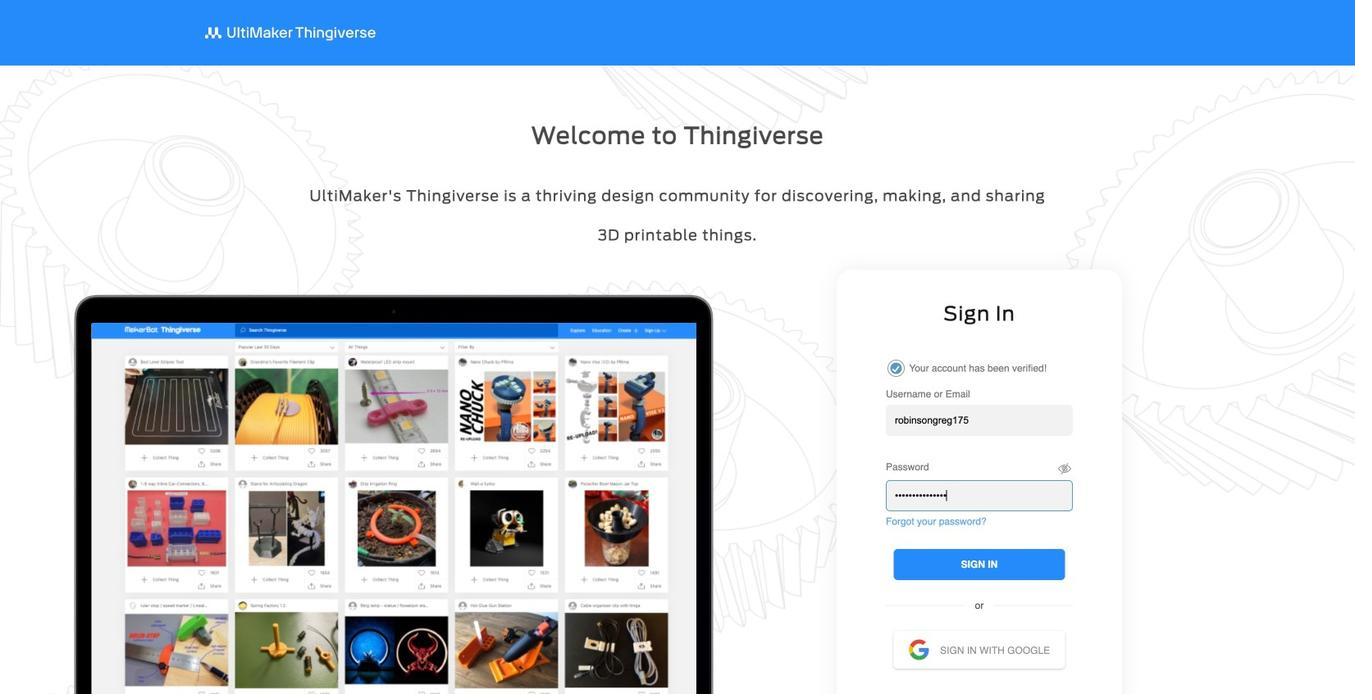 Task type: vqa. For each thing, say whether or not it's contained in the screenshot.
'theme logo'
yes



Task type: describe. For each thing, give the bounding box(es) containing it.
Username or Email field
[[886, 405, 1073, 437]]

Password password field
[[886, 481, 1073, 512]]

theme logo image
[[195, 23, 395, 43]]



Task type: locate. For each thing, give the bounding box(es) containing it.
google logo image
[[909, 633, 940, 669]]

frame image
[[0, 270, 802, 695]]



